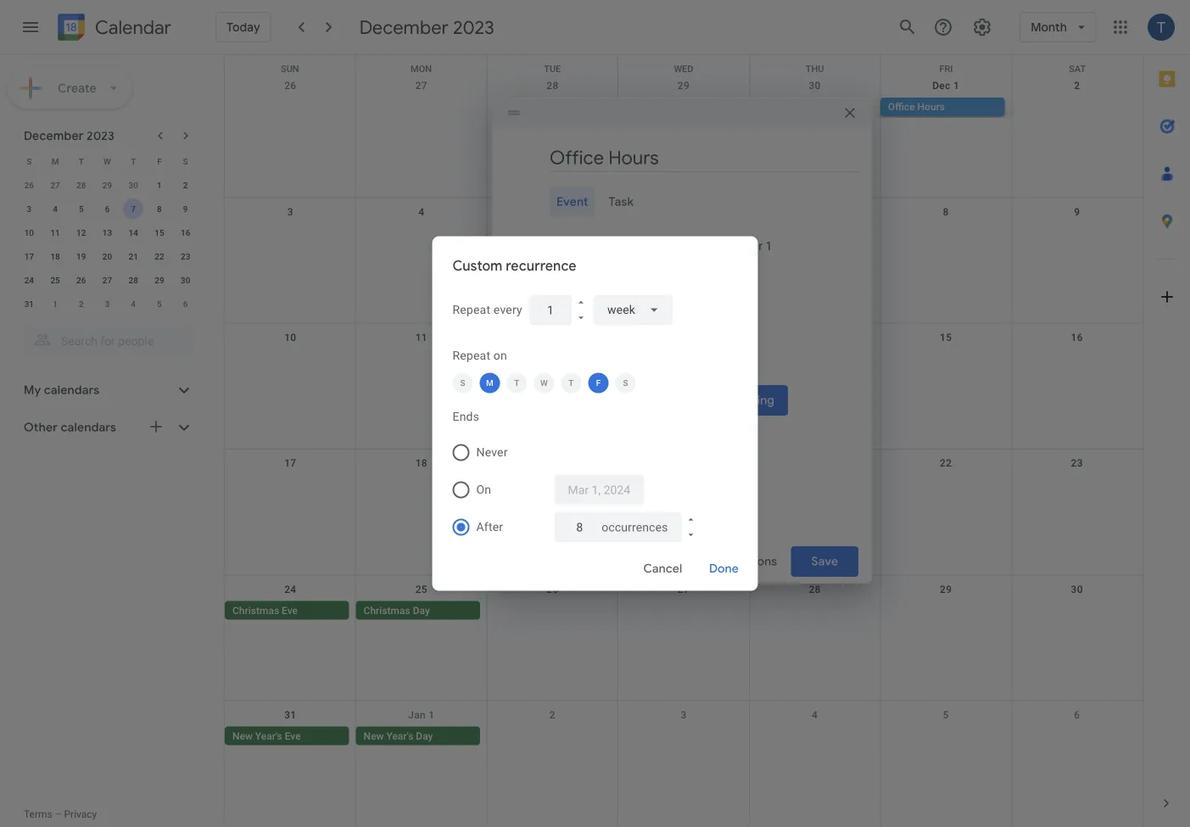 Task type: describe. For each thing, give the bounding box(es) containing it.
all day
[[573, 270, 608, 284]]

20
[[103, 251, 112, 261]]

repeat on
[[453, 349, 508, 363]]

task
[[609, 194, 634, 210]]

new for new year's day
[[364, 731, 384, 742]]

12
[[76, 227, 86, 238]]

29 element
[[149, 270, 170, 290]]

18 inside row group
[[50, 251, 60, 261]]

calendar
[[95, 16, 171, 39]]

10 element
[[19, 222, 39, 243]]

1 vertical spatial 11
[[416, 332, 428, 343]]

new year's day button
[[356, 727, 481, 746]]

december 2023 grid
[[16, 149, 199, 316]]

11 inside 11 element
[[50, 227, 60, 238]]

Monday checkbox
[[480, 373, 500, 393]]

24 inside 'element'
[[24, 275, 34, 285]]

28 element
[[123, 270, 144, 290]]

26 element
[[71, 270, 91, 290]]

22 inside grid
[[940, 458, 953, 469]]

custom recurrence
[[453, 257, 577, 275]]

terms link
[[24, 809, 52, 821]]

january 5 element
[[149, 294, 170, 314]]

Date on which the recurrence ends text field
[[568, 475, 631, 505]]

dec 1
[[933, 80, 960, 92]]

office hours
[[889, 101, 946, 113]]

12 element
[[71, 222, 91, 243]]

new for new year's eve
[[233, 731, 253, 742]]

christmas eve button
[[225, 601, 349, 620]]

thu
[[806, 64, 825, 74]]

27 right november 26 element
[[50, 180, 60, 190]]

1 vertical spatial day
[[416, 731, 433, 742]]

31 element
[[19, 294, 39, 314]]

repeat for repeat on
[[453, 349, 491, 363]]

Weeks to repeat number field
[[543, 295, 558, 326]]

christmas for christmas day
[[364, 605, 411, 617]]

wed
[[674, 64, 694, 74]]

23 element
[[175, 246, 196, 267]]

fri
[[940, 64, 954, 74]]

1 vertical spatial 10
[[284, 332, 297, 343]]

15 inside grid
[[940, 332, 953, 343]]

16 inside grid
[[1072, 332, 1084, 343]]

w inside "row"
[[104, 156, 111, 166]]

16 inside row group
[[181, 227, 190, 238]]

Wednesday checkbox
[[534, 373, 555, 393]]

1 right 'dec'
[[954, 80, 960, 92]]

31 for 1
[[24, 299, 34, 309]]

1 right the jan
[[429, 709, 435, 721]]

t up november 30 element
[[131, 156, 136, 166]]

main drawer image
[[20, 17, 41, 37]]

w inside checkbox
[[541, 378, 548, 388]]

1 horizontal spatial tab list
[[1144, 55, 1191, 780]]

0 horizontal spatial 23
[[181, 251, 190, 261]]

15 element
[[149, 222, 170, 243]]

repeat every
[[453, 303, 523, 317]]

27 down 'cancel'
[[678, 583, 690, 595]]

14 element
[[123, 222, 144, 243]]

t inside checkbox
[[569, 378, 574, 388]]

november 30 element
[[123, 175, 144, 195]]

s inside s option
[[623, 378, 629, 388]]

january 6 element
[[175, 294, 196, 314]]

1 right november 30 element
[[157, 180, 162, 190]]

january 4 element
[[123, 294, 144, 314]]

22 inside 22 element
[[155, 251, 164, 261]]

30 element
[[175, 270, 196, 290]]

6 for 1
[[183, 299, 188, 309]]

jan
[[409, 709, 426, 721]]

row containing sun
[[225, 55, 1143, 74]]

ends
[[453, 410, 480, 424]]

christmas for christmas eve
[[233, 605, 279, 617]]

grid containing 26
[[224, 55, 1143, 828]]

cancel
[[644, 561, 683, 577]]

15 inside the december 2023 grid
[[155, 227, 164, 238]]

never
[[477, 446, 508, 460]]

new year's day
[[364, 731, 433, 742]]

22 element
[[149, 246, 170, 267]]

done button
[[697, 549, 752, 590]]

office hours button
[[881, 98, 1005, 116]]

27 down 20
[[103, 275, 112, 285]]

november 29 element
[[97, 175, 118, 195]]

new year's eve button
[[225, 727, 349, 746]]

every
[[494, 303, 523, 317]]

november 26 element
[[19, 175, 39, 195]]

year's for eve
[[255, 731, 282, 742]]

custom recurrence dialog
[[432, 236, 758, 591]]

custom
[[453, 257, 503, 275]]

tue
[[544, 64, 561, 74]]

19 element
[[71, 246, 91, 267]]

eve inside 'button'
[[282, 605, 298, 617]]

9 for december 2023
[[183, 204, 188, 214]]



Task type: vqa. For each thing, say whether or not it's contained in the screenshot.
the left Ruby
no



Task type: locate. For each thing, give the bounding box(es) containing it.
christmas inside 'button'
[[233, 605, 279, 617]]

1 horizontal spatial year's
[[387, 731, 414, 742]]

1 horizontal spatial christmas
[[364, 605, 411, 617]]

1 horizontal spatial 17
[[284, 458, 297, 469]]

calendar heading
[[92, 16, 171, 39]]

24 inside grid
[[284, 583, 297, 595]]

december 2023 up mon
[[360, 15, 495, 39]]

2 year's from the left
[[387, 731, 414, 742]]

2 horizontal spatial 6
[[1075, 709, 1081, 721]]

2023
[[453, 15, 495, 39], [87, 128, 115, 143]]

31 inside "element"
[[24, 299, 34, 309]]

1 horizontal spatial 11
[[416, 332, 428, 343]]

grid
[[224, 55, 1143, 828]]

25 up christmas day button
[[416, 583, 428, 595]]

0 vertical spatial 25
[[50, 275, 60, 285]]

sun
[[281, 64, 299, 74]]

1 vertical spatial 31
[[284, 709, 297, 721]]

m
[[52, 156, 59, 166], [486, 378, 494, 388]]

0 horizontal spatial 8
[[157, 204, 162, 214]]

24 up christmas eve 'button'
[[284, 583, 297, 595]]

0 horizontal spatial tab list
[[506, 187, 859, 217]]

december 2023
[[360, 15, 495, 39], [24, 128, 115, 143]]

christmas inside button
[[364, 605, 411, 617]]

25 element
[[45, 270, 65, 290]]

new
[[233, 731, 253, 742], [364, 731, 384, 742]]

1 horizontal spatial 25
[[416, 583, 428, 595]]

t up the november 28 element at the left top of page
[[79, 156, 84, 166]]

10 inside the december 2023 grid
[[24, 227, 34, 238]]

13 element
[[97, 222, 118, 243]]

repeat left every
[[453, 303, 491, 317]]

1 vertical spatial eve
[[285, 731, 301, 742]]

18
[[50, 251, 60, 261], [416, 458, 428, 469]]

event button
[[550, 187, 596, 217]]

event
[[557, 194, 589, 210]]

17 element
[[19, 246, 39, 267]]

9 inside grid
[[1075, 206, 1081, 218]]

1 vertical spatial 18
[[416, 458, 428, 469]]

–
[[55, 809, 62, 821]]

21 element
[[123, 246, 144, 267]]

0 horizontal spatial christmas
[[233, 605, 279, 617]]

8 inside row group
[[157, 204, 162, 214]]

repeat for repeat every
[[453, 303, 491, 317]]

0 vertical spatial 15
[[155, 227, 164, 238]]

25 inside the december 2023 grid
[[50, 275, 60, 285]]

1 vertical spatial 15
[[940, 332, 953, 343]]

day
[[589, 270, 608, 284]]

1 vertical spatial 16
[[1072, 332, 1084, 343]]

s up 16 element
[[183, 156, 188, 166]]

0 vertical spatial 23
[[181, 251, 190, 261]]

november 27 element
[[45, 175, 65, 195]]

25
[[50, 275, 60, 285], [416, 583, 428, 595]]

28 inside 28 element
[[129, 275, 138, 285]]

1 horizontal spatial december
[[360, 15, 449, 39]]

year's for day
[[387, 731, 414, 742]]

on
[[477, 483, 492, 497]]

2 inside january 2 element
[[79, 299, 84, 309]]

17
[[24, 251, 34, 261], [284, 458, 297, 469]]

21
[[129, 251, 138, 261]]

Saturday checkbox
[[616, 373, 636, 393]]

f inside the december 2023 grid
[[157, 156, 162, 166]]

f inside option
[[596, 378, 601, 388]]

0 horizontal spatial 22
[[155, 251, 164, 261]]

0 vertical spatial eve
[[282, 605, 298, 617]]

jan 1
[[409, 709, 435, 721]]

t right monday checkbox
[[515, 378, 520, 388]]

15
[[155, 227, 164, 238], [940, 332, 953, 343]]

done
[[710, 561, 739, 577]]

calendar element
[[54, 10, 171, 48]]

1 down 25 element
[[53, 299, 58, 309]]

1 horizontal spatial 15
[[940, 332, 953, 343]]

day
[[413, 605, 430, 617], [416, 731, 433, 742]]

hours
[[918, 101, 946, 113]]

1 christmas from the left
[[233, 605, 279, 617]]

cell
[[225, 98, 356, 118], [356, 98, 487, 118], [487, 98, 619, 118], [619, 98, 750, 118], [750, 98, 881, 118], [1012, 98, 1143, 118], [487, 601, 619, 622], [619, 601, 750, 622], [750, 601, 881, 622], [881, 601, 1012, 622], [1012, 601, 1143, 622], [487, 727, 619, 748], [619, 727, 750, 748], [750, 727, 881, 748], [881, 727, 1012, 748], [1012, 727, 1143, 748]]

17 inside grid
[[284, 458, 297, 469]]

2
[[1075, 80, 1081, 92], [183, 180, 188, 190], [79, 299, 84, 309], [550, 709, 556, 721]]

11
[[50, 227, 60, 238], [416, 332, 428, 343]]

january 1 element
[[45, 294, 65, 314]]

january 3 element
[[97, 294, 118, 314]]

2 vertical spatial 6
[[1075, 709, 1081, 721]]

office
[[889, 101, 916, 113]]

new year's eve
[[233, 731, 301, 742]]

january 2 element
[[71, 294, 91, 314]]

december
[[360, 15, 449, 39], [24, 128, 84, 143]]

18 left never
[[416, 458, 428, 469]]

0 horizontal spatial f
[[157, 156, 162, 166]]

18 up 25 element
[[50, 251, 60, 261]]

10
[[24, 227, 34, 238], [284, 332, 297, 343]]

19
[[76, 251, 86, 261]]

0 horizontal spatial year's
[[255, 731, 282, 742]]

mon
[[411, 64, 432, 74]]

0 horizontal spatial 24
[[24, 275, 34, 285]]

0 vertical spatial 18
[[50, 251, 60, 261]]

1 horizontal spatial december 2023
[[360, 15, 495, 39]]

1 horizontal spatial 18
[[416, 458, 428, 469]]

8 inside grid
[[944, 206, 950, 218]]

support image
[[934, 17, 954, 37]]

0 vertical spatial m
[[52, 156, 59, 166]]

s up november 26 element
[[27, 156, 32, 166]]

1 horizontal spatial 22
[[940, 458, 953, 469]]

18 inside grid
[[416, 458, 428, 469]]

6
[[105, 204, 110, 214], [183, 299, 188, 309], [1075, 709, 1081, 721]]

18 element
[[45, 246, 65, 267]]

1 horizontal spatial 24
[[284, 583, 297, 595]]

year's
[[255, 731, 282, 742], [387, 731, 414, 742]]

tab list containing event
[[506, 187, 859, 217]]

23
[[181, 251, 190, 261], [1072, 458, 1084, 469]]

2 christmas from the left
[[364, 605, 411, 617]]

0 horizontal spatial 18
[[50, 251, 60, 261]]

0 horizontal spatial 31
[[24, 299, 34, 309]]

s left monday checkbox
[[460, 378, 466, 388]]

Tuesday checkbox
[[507, 373, 528, 393]]

0 horizontal spatial 25
[[50, 275, 60, 285]]

christmas day button
[[356, 601, 481, 620]]

0 vertical spatial december
[[360, 15, 449, 39]]

1 vertical spatial repeat
[[453, 349, 491, 363]]

0 horizontal spatial new
[[233, 731, 253, 742]]

0 horizontal spatial 10
[[24, 227, 34, 238]]

1 vertical spatial 23
[[1072, 458, 1084, 469]]

0 horizontal spatial m
[[52, 156, 59, 166]]

row group containing 26
[[16, 173, 199, 316]]

9 inside row group
[[183, 204, 188, 214]]

eve
[[282, 605, 298, 617], [285, 731, 301, 742]]

0 horizontal spatial 17
[[24, 251, 34, 261]]

none field inside custom recurrence dialog
[[594, 295, 673, 326]]

0 vertical spatial 31
[[24, 299, 34, 309]]

0 vertical spatial 22
[[155, 251, 164, 261]]

13
[[103, 227, 112, 238]]

0 horizontal spatial 11
[[50, 227, 60, 238]]

1 vertical spatial 24
[[284, 583, 297, 595]]

0 vertical spatial 11
[[50, 227, 60, 238]]

24
[[24, 275, 34, 285], [284, 583, 297, 595]]

s
[[27, 156, 32, 166], [183, 156, 188, 166], [460, 378, 466, 388], [623, 378, 629, 388]]

0 vertical spatial 6
[[105, 204, 110, 214]]

24 up 31 "element"
[[24, 275, 34, 285]]

1 vertical spatial 6
[[183, 299, 188, 309]]

0 vertical spatial 10
[[24, 227, 34, 238]]

s inside sunday 'checkbox'
[[460, 378, 466, 388]]

task button
[[602, 187, 641, 217]]

t inside option
[[515, 378, 520, 388]]

27 element
[[97, 270, 118, 290]]

Friday checkbox
[[589, 373, 609, 393]]

27 down mon
[[416, 80, 428, 92]]

Thursday checkbox
[[561, 373, 582, 393]]

eve inside button
[[285, 731, 301, 742]]

tab list
[[1144, 55, 1191, 780], [506, 187, 859, 217]]

11 element
[[45, 222, 65, 243]]

m right sunday 'checkbox'
[[486, 378, 494, 388]]

christmas
[[233, 605, 279, 617], [364, 605, 411, 617]]

f right thursday checkbox
[[596, 378, 601, 388]]

m up november 27 element
[[52, 156, 59, 166]]

1 year's from the left
[[255, 731, 282, 742]]

1 horizontal spatial 6
[[183, 299, 188, 309]]

on
[[494, 349, 508, 363]]

1 horizontal spatial 9
[[1075, 206, 1081, 218]]

occurrences
[[602, 521, 668, 535]]

m inside checkbox
[[486, 378, 494, 388]]

31 for jan 1
[[284, 709, 297, 721]]

None search field
[[0, 319, 211, 357]]

7
[[131, 204, 136, 214]]

0 vertical spatial 17
[[24, 251, 34, 261]]

29
[[678, 80, 690, 92], [103, 180, 112, 190], [155, 275, 164, 285], [940, 583, 953, 595]]

option group containing never
[[446, 434, 738, 546]]

row group
[[16, 173, 199, 316]]

14
[[129, 227, 138, 238]]

1 vertical spatial 25
[[416, 583, 428, 595]]

4
[[53, 204, 58, 214], [419, 206, 425, 218], [131, 299, 136, 309], [812, 709, 818, 721]]

row containing s
[[16, 149, 199, 173]]

31
[[24, 299, 34, 309], [284, 709, 297, 721]]

christmas day
[[364, 605, 430, 617]]

31 down 24 'element'
[[24, 299, 34, 309]]

1 horizontal spatial 8
[[944, 206, 950, 218]]

8 for sun
[[944, 206, 950, 218]]

0 vertical spatial repeat
[[453, 303, 491, 317]]

5 inside january 5 element
[[157, 299, 162, 309]]

0 horizontal spatial w
[[104, 156, 111, 166]]

option group inside custom recurrence dialog
[[446, 434, 738, 546]]

t right wednesday checkbox
[[569, 378, 574, 388]]

1 vertical spatial december 2023
[[24, 128, 115, 143]]

1 vertical spatial m
[[486, 378, 494, 388]]

31 up new year's eve button
[[284, 709, 297, 721]]

today button
[[216, 12, 271, 42]]

28
[[547, 80, 559, 92], [76, 180, 86, 190], [129, 275, 138, 285], [809, 583, 821, 595]]

0 vertical spatial w
[[104, 156, 111, 166]]

1 horizontal spatial 23
[[1072, 458, 1084, 469]]

7 cell
[[120, 197, 146, 221]]

1 vertical spatial f
[[596, 378, 601, 388]]

sat
[[1070, 64, 1087, 74]]

1 repeat from the top
[[453, 303, 491, 317]]

0 horizontal spatial december 2023
[[24, 128, 115, 143]]

27
[[416, 80, 428, 92], [50, 180, 60, 190], [103, 275, 112, 285], [678, 583, 690, 595]]

16 element
[[175, 222, 196, 243]]

1 vertical spatial w
[[541, 378, 548, 388]]

s right friday option
[[623, 378, 629, 388]]

30
[[809, 80, 821, 92], [129, 180, 138, 190], [181, 275, 190, 285], [1072, 583, 1084, 595]]

1 horizontal spatial 16
[[1072, 332, 1084, 343]]

all
[[573, 270, 586, 284]]

0 vertical spatial december 2023
[[360, 15, 495, 39]]

24 element
[[19, 270, 39, 290]]

9
[[183, 204, 188, 214], [1075, 206, 1081, 218]]

1 new from the left
[[233, 731, 253, 742]]

0 vertical spatial f
[[157, 156, 162, 166]]

0 horizontal spatial 9
[[183, 204, 188, 214]]

6 for jan 1
[[1075, 709, 1081, 721]]

w up november 29 element at the left of the page
[[104, 156, 111, 166]]

1 horizontal spatial w
[[541, 378, 548, 388]]

0 horizontal spatial 6
[[105, 204, 110, 214]]

today
[[227, 20, 260, 35]]

0 horizontal spatial 15
[[155, 227, 164, 238]]

november 28 element
[[71, 175, 91, 195]]

25 up january 1 element
[[50, 275, 60, 285]]

occurrences number field
[[568, 512, 592, 543]]

december up november 27 element
[[24, 128, 84, 143]]

9 for sun
[[1075, 206, 1081, 218]]

terms – privacy
[[24, 809, 97, 821]]

16
[[181, 227, 190, 238], [1072, 332, 1084, 343]]

after
[[477, 520, 504, 534]]

0 vertical spatial 16
[[181, 227, 190, 238]]

1 horizontal spatial f
[[596, 378, 601, 388]]

1
[[954, 80, 960, 92], [157, 180, 162, 190], [53, 299, 58, 309], [429, 709, 435, 721]]

0 vertical spatial day
[[413, 605, 430, 617]]

1 horizontal spatial m
[[486, 378, 494, 388]]

privacy
[[64, 809, 97, 821]]

5
[[79, 204, 84, 214], [550, 206, 556, 218], [157, 299, 162, 309], [944, 709, 950, 721]]

dec
[[933, 80, 951, 92]]

Add title text field
[[550, 145, 859, 171]]

1 vertical spatial 2023
[[87, 128, 115, 143]]

0 horizontal spatial 16
[[181, 227, 190, 238]]

0 horizontal spatial december
[[24, 128, 84, 143]]

Sunday checkbox
[[453, 373, 473, 393]]

26
[[284, 80, 297, 92], [24, 180, 34, 190], [76, 275, 86, 285], [547, 583, 559, 595]]

20 element
[[97, 246, 118, 267]]

0 horizontal spatial 2023
[[87, 128, 115, 143]]

m inside grid
[[52, 156, 59, 166]]

december 2023 up the november 28 element at the left top of page
[[24, 128, 115, 143]]

privacy link
[[64, 809, 97, 821]]

1 horizontal spatial 10
[[284, 332, 297, 343]]

repeat
[[453, 303, 491, 317], [453, 349, 491, 363]]

terms
[[24, 809, 52, 821]]

3
[[27, 204, 32, 214], [288, 206, 294, 218], [105, 299, 110, 309], [681, 709, 687, 721]]

28 inside the november 28 element
[[76, 180, 86, 190]]

None field
[[594, 295, 673, 326]]

1 vertical spatial 22
[[940, 458, 953, 469]]

1 vertical spatial 17
[[284, 458, 297, 469]]

repeat up sunday 'checkbox'
[[453, 349, 491, 363]]

december up mon
[[360, 15, 449, 39]]

row
[[225, 55, 1143, 74], [225, 72, 1143, 198], [16, 149, 199, 173], [16, 173, 199, 197], [16, 197, 199, 221], [225, 198, 1143, 324], [16, 221, 199, 244], [16, 244, 199, 268], [16, 268, 199, 292], [16, 292, 199, 316], [225, 324, 1143, 450], [225, 450, 1143, 576], [225, 576, 1143, 702], [225, 702, 1143, 828]]

8
[[157, 204, 162, 214], [944, 206, 950, 218]]

1 horizontal spatial 2023
[[453, 15, 495, 39]]

1 horizontal spatial new
[[364, 731, 384, 742]]

22
[[155, 251, 164, 261], [940, 458, 953, 469]]

f up 15 element
[[157, 156, 162, 166]]

1 horizontal spatial 31
[[284, 709, 297, 721]]

t
[[79, 156, 84, 166], [131, 156, 136, 166], [515, 378, 520, 388], [569, 378, 574, 388]]

1 vertical spatial december
[[24, 128, 84, 143]]

option group
[[446, 434, 738, 546]]

w
[[104, 156, 111, 166], [541, 378, 548, 388]]

0 vertical spatial 24
[[24, 275, 34, 285]]

christmas eve
[[233, 605, 298, 617]]

recurrence
[[506, 257, 577, 275]]

f
[[157, 156, 162, 166], [596, 378, 601, 388]]

2 repeat from the top
[[453, 349, 491, 363]]

8 for december 2023
[[157, 204, 162, 214]]

2 new from the left
[[364, 731, 384, 742]]

17 inside row group
[[24, 251, 34, 261]]

0 vertical spatial 2023
[[453, 15, 495, 39]]

cancel button
[[636, 549, 691, 590]]

6 inside grid
[[1075, 709, 1081, 721]]

31 inside grid
[[284, 709, 297, 721]]

w right t option
[[541, 378, 548, 388]]



